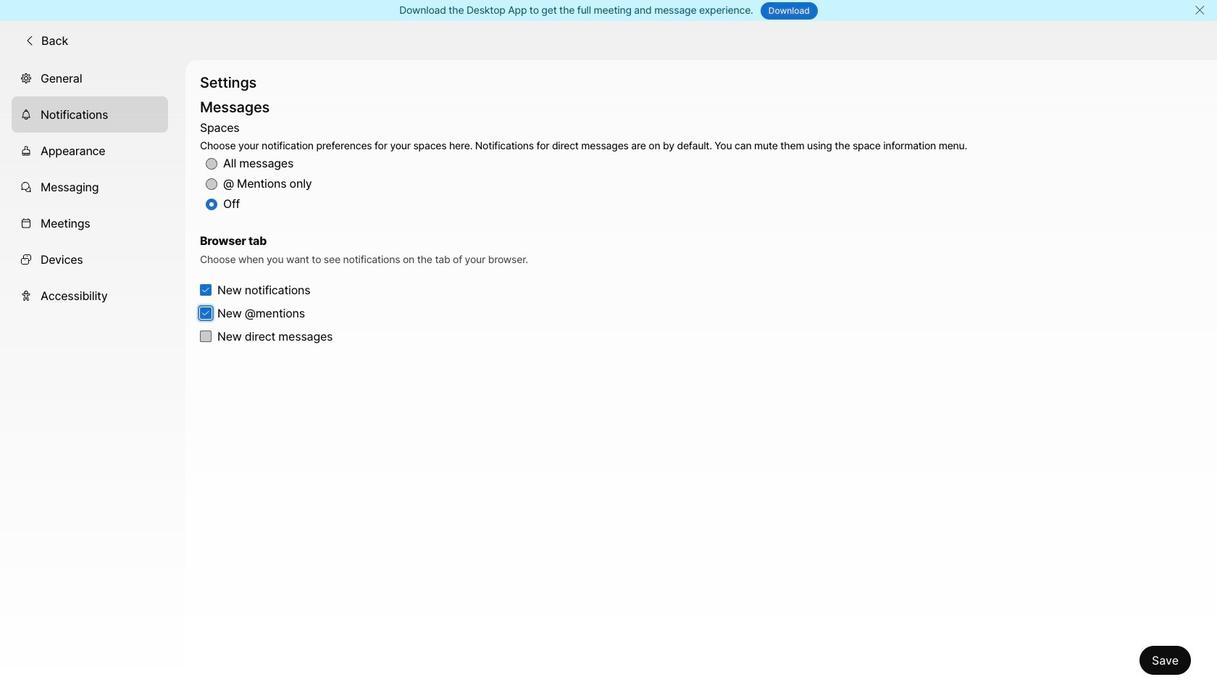 Task type: locate. For each thing, give the bounding box(es) containing it.
accessibility tab
[[12, 277, 168, 314]]

settings navigation
[[0, 60, 186, 698]]

general tab
[[12, 60, 168, 96]]

meetings tab
[[12, 205, 168, 241]]

option group
[[200, 118, 968, 215]]

All messages radio
[[206, 158, 217, 170]]



Task type: describe. For each thing, give the bounding box(es) containing it.
appearance tab
[[12, 132, 168, 169]]

@ Mentions only radio
[[206, 178, 217, 190]]

cancel_16 image
[[1195, 4, 1206, 16]]

messaging tab
[[12, 169, 168, 205]]

devices tab
[[12, 241, 168, 277]]

notifications tab
[[12, 96, 168, 132]]

Off radio
[[206, 199, 217, 210]]



